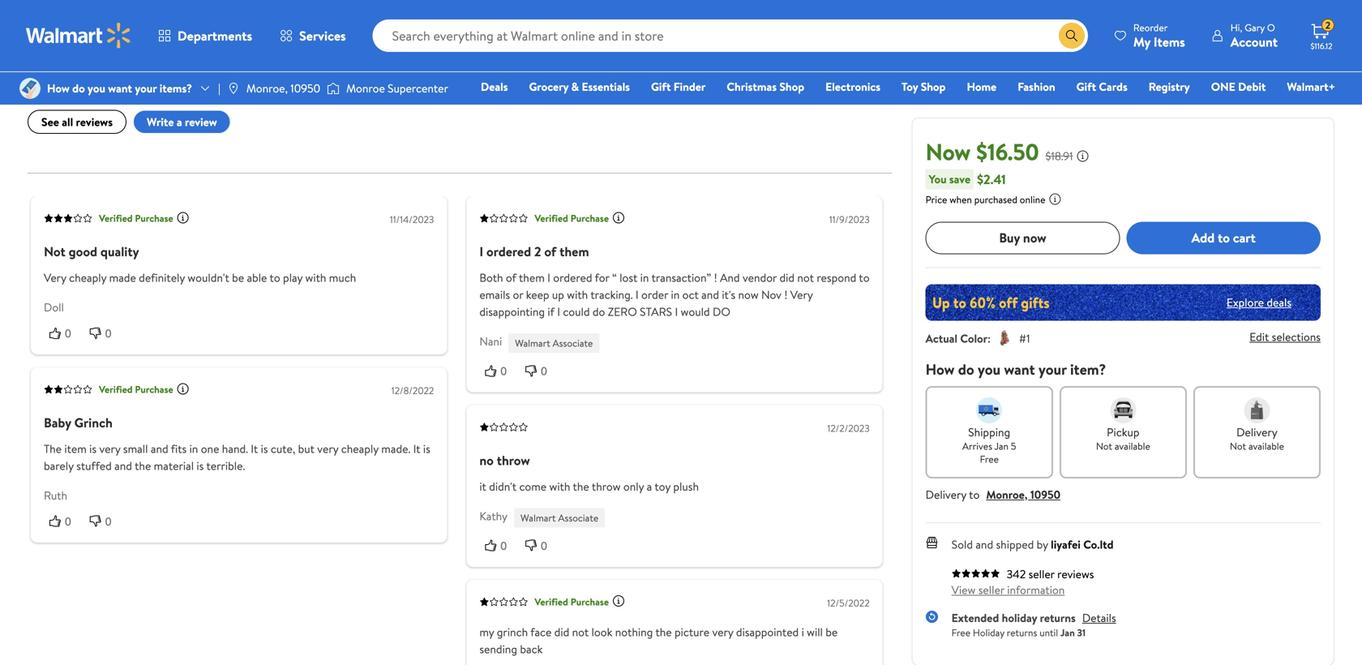 Task type: describe. For each thing, give the bounding box(es) containing it.
walmart image
[[26, 23, 131, 49]]

i left order
[[636, 287, 639, 303]]

didn't
[[489, 478, 517, 494]]

deals
[[481, 79, 508, 94]]

view seller information
[[952, 582, 1065, 598]]

disappointing
[[480, 304, 545, 320]]

cheaply inside 'the item is very small and fits in one hand. it is cute, but very cheaply made. it is barely stuffed and the material is terrible.'
[[341, 441, 379, 457]]

christmas shop link
[[720, 78, 812, 95]]

1 horizontal spatial 2
[[534, 242, 541, 260]]

1 it from the left
[[251, 441, 258, 457]]

deals
[[1267, 294, 1292, 310]]

the inside my grinch face did not look nothing the picture very disappointed  i will be sending back
[[656, 624, 672, 640]]

is right made.
[[423, 441, 431, 457]]

ruth
[[44, 487, 67, 503]]

12/5/2022
[[828, 596, 870, 610]]

shop for toy shop
[[921, 79, 946, 94]]

do
[[713, 304, 731, 320]]

342
[[1007, 566, 1026, 582]]

available for pickup
[[1115, 439, 1151, 453]]

5 inside shipping arrives jan 5 free
[[1011, 439, 1017, 453]]

intent image for shipping image
[[977, 397, 1003, 423]]

doll
[[44, 299, 64, 315]]

jan inside shipping arrives jan 5 free
[[995, 439, 1009, 453]]

 image for how do you want your items?
[[19, 78, 41, 99]]

0 horizontal spatial throw
[[497, 451, 530, 469]]

could
[[563, 304, 590, 320]]

stars for 2 stars
[[474, 57, 497, 73]]

or
[[513, 287, 523, 303]]

intent image for pickup image
[[1111, 397, 1137, 423]]

search icon image
[[1066, 29, 1079, 42]]

i up keep
[[548, 270, 551, 285]]

details
[[1083, 610, 1117, 626]]

for
[[595, 270, 610, 285]]

grinch
[[497, 624, 528, 640]]

0 horizontal spatial 10950
[[291, 80, 320, 96]]

add to cart button
[[1127, 222, 1321, 254]]

0 button down stuffed
[[84, 513, 125, 529]]

walmart for ordered
[[515, 336, 551, 350]]

write a review
[[147, 114, 217, 130]]

quality
[[101, 242, 139, 260]]

cute,
[[271, 441, 295, 457]]

star
[[471, 75, 490, 91]]

item
[[64, 441, 87, 457]]

not inside my grinch face did not look nothing the picture very disappointed  i will be sending back
[[572, 624, 589, 640]]

of for both
[[506, 270, 517, 285]]

be inside my grinch face did not look nothing the picture very disappointed  i will be sending back
[[826, 624, 838, 640]]

not for pickup
[[1096, 439, 1113, 453]]

liyafei
[[1051, 536, 1081, 552]]

delivery for to
[[926, 486, 967, 502]]

purchase for i ordered 2 of them
[[571, 211, 609, 225]]

one debit link
[[1204, 78, 1274, 95]]

1 vertical spatial in
[[671, 287, 680, 303]]

do for how do you want your item?
[[958, 359, 975, 379]]

reviews for 342 seller reviews
[[1058, 566, 1095, 582]]

i up both
[[480, 242, 484, 260]]

edit
[[1250, 329, 1270, 345]]

shop for christmas shop
[[780, 79, 805, 94]]

lost
[[620, 270, 638, 285]]

very inside both of them i ordered for " lost in transaction" ! and vendor did not respond to emails or keep up with tracking. i order in oct and it's now nov ! very disappointing if i could do zero stars i would do
[[791, 287, 813, 303]]

1 horizontal spatial throw
[[592, 478, 621, 494]]

write
[[147, 114, 174, 130]]

pickup not available
[[1096, 424, 1151, 453]]

how for how do you want your items?
[[47, 80, 70, 96]]

respond
[[817, 270, 857, 285]]

0 horizontal spatial returns
[[1007, 626, 1038, 639]]

reviews)
[[91, 79, 125, 93]]

stars for 3 stars
[[474, 39, 497, 55]]

and left the "fits"
[[151, 441, 168, 457]]

electronics link
[[818, 78, 888, 95]]

0 horizontal spatial 5
[[465, 3, 471, 19]]

1 horizontal spatial the
[[573, 478, 589, 494]]

o
[[1268, 21, 1276, 34]]

verified purchase for not good quality
[[99, 211, 173, 225]]

now inside button
[[1023, 229, 1047, 247]]

to down the arrives
[[969, 486, 980, 502]]

and inside both of them i ordered for " lost in transaction" ! and vendor did not respond to emails or keep up with tracking. i order in oct and it's now nov ! very disappointing if i could do zero stars i would do
[[702, 287, 719, 303]]

verified purchase information image for quality
[[177, 211, 190, 224]]

you for how do you want your item?
[[978, 359, 1001, 379]]

monroe supercenter
[[346, 80, 448, 96]]

0 vertical spatial a
[[177, 114, 182, 130]]

services
[[299, 27, 346, 45]]

3 stars
[[465, 39, 497, 55]]

how for how do you want your item?
[[926, 359, 955, 379]]

items?
[[160, 80, 192, 96]]

oct
[[683, 287, 699, 303]]

only
[[624, 478, 644, 494]]

monroe, 10950 button
[[987, 486, 1061, 502]]

review
[[185, 114, 217, 130]]

0 vertical spatial very
[[44, 270, 66, 285]]

gift for gift finder
[[651, 79, 671, 94]]

good
[[69, 242, 97, 260]]

them inside both of them i ordered for " lost in transaction" ! and vendor did not respond to emails or keep up with tracking. i order in oct and it's now nov ! very disappointing if i could do zero stars i would do
[[519, 270, 545, 285]]

price
[[926, 192, 948, 206]]

small
[[123, 441, 148, 457]]

out
[[107, 33, 135, 60]]

reorder my items
[[1134, 21, 1186, 51]]

hi, gary o account
[[1231, 21, 1278, 51]]

christmas shop
[[727, 79, 805, 94]]

i right if
[[557, 304, 560, 320]]

extended holiday returns details free holiday returns until jan 31
[[952, 610, 1117, 639]]

is left cute,
[[261, 441, 268, 457]]

purchased
[[975, 192, 1018, 206]]

want for item?
[[1004, 359, 1035, 379]]

verified for grinch
[[99, 382, 133, 396]]

it
[[480, 478, 487, 494]]

stars
[[640, 304, 673, 320]]

face
[[531, 624, 552, 640]]

is up stuffed
[[89, 441, 97, 457]]

2 vertical spatial with
[[550, 478, 571, 494]]

jan inside extended holiday returns details free holiday returns until jan 31
[[1061, 626, 1075, 639]]

verified purchase for i ordered 2 of them
[[535, 211, 609, 225]]

very inside my grinch face did not look nothing the picture very disappointed  i will be sending back
[[712, 624, 734, 640]]

did inside both of them i ordered for " lost in transaction" ! and vendor did not respond to emails or keep up with tracking. i order in oct and it's now nov ! very disappointing if i could do zero stars i would do
[[780, 270, 795, 285]]

color
[[961, 330, 988, 346]]

come
[[519, 478, 547, 494]]

ordered inside both of them i ordered for " lost in transaction" ! and vendor did not respond to emails or keep up with tracking. i order in oct and it's now nov ! very disappointing if i could do zero stars i would do
[[553, 270, 593, 285]]

0 horizontal spatial very
[[99, 441, 121, 457]]

verified purchase information image up the "fits"
[[177, 382, 190, 395]]

2 for 2 stars
[[465, 57, 471, 73]]

home
[[967, 79, 997, 94]]

342 seller reviews
[[1007, 566, 1095, 582]]

0 vertical spatial be
[[232, 270, 244, 285]]

0 vertical spatial them
[[560, 242, 589, 260]]

is down one
[[197, 458, 204, 474]]

associate for i ordered 2 of them
[[553, 336, 593, 350]]

walmart associate for ordered
[[515, 336, 593, 350]]

toy shop link
[[895, 78, 953, 95]]

will
[[807, 624, 823, 640]]

verified purchase for baby grinch
[[99, 382, 173, 396]]

my
[[1134, 33, 1151, 51]]

grocery & essentials link
[[522, 78, 637, 95]]

do inside both of them i ordered for " lost in transaction" ! and vendor did not respond to emails or keep up with tracking. i order in oct and it's now nov ! very disappointing if i could do zero stars i would do
[[593, 304, 605, 320]]

1 horizontal spatial returns
[[1040, 610, 1076, 626]]

progress bar for 4 stars
[[517, 28, 862, 31]]

very cheaply made definitely wouldn't be able to play with much
[[44, 270, 356, 285]]

verified purchase information image for 2
[[612, 211, 625, 224]]

departments button
[[144, 16, 266, 55]]

i ordered 2 of them
[[480, 242, 589, 260]]

0 vertical spatial with
[[305, 270, 326, 285]]

legal information image
[[1049, 192, 1062, 205]]

4 stars button
[[460, 21, 893, 37]]

and down small
[[114, 458, 132, 474]]

co.ltd
[[1084, 536, 1114, 552]]

0 vertical spatial ordered
[[487, 242, 531, 260]]

monroe
[[346, 80, 385, 96]]

0 vertical spatial monroe,
[[246, 80, 288, 96]]

"
[[612, 270, 617, 285]]

made
[[109, 270, 136, 285]]

want for items?
[[108, 80, 132, 96]]

available for delivery
[[1249, 439, 1285, 453]]

0 horizontal spatial !
[[714, 270, 718, 285]]

to inside both of them i ordered for " lost in transaction" ! and vendor did not respond to emails or keep up with tracking. i order in oct and it's now nov ! very disappointing if i could do zero stars i would do
[[859, 270, 870, 285]]

0 button down nani
[[480, 363, 520, 379]]

walmart associate for throw
[[521, 511, 599, 525]]

save
[[950, 171, 971, 187]]

explore deals
[[1227, 294, 1292, 310]]

with inside both of them i ordered for " lost in transaction" ! and vendor did not respond to emails or keep up with tracking. i order in oct and it's now nov ! very disappointing if i could do zero stars i would do
[[567, 287, 588, 303]]

buy
[[1000, 229, 1020, 247]]

both
[[480, 270, 503, 285]]

verified purchase information image
[[612, 595, 625, 608]]

my
[[480, 624, 494, 640]]

order
[[642, 287, 669, 303]]



Task type: vqa. For each thing, say whether or not it's contained in the screenshot.
(8 REVIEWS)
yes



Task type: locate. For each thing, give the bounding box(es) containing it.
one debit
[[1212, 79, 1266, 94]]

but
[[298, 441, 315, 457]]

picture
[[675, 624, 710, 640]]

2 shop from the left
[[921, 79, 946, 94]]

1 vertical spatial walmart associate
[[521, 511, 599, 525]]

a
[[177, 114, 182, 130], [647, 478, 652, 494]]

and
[[720, 270, 740, 285]]

until
[[1040, 626, 1059, 639]]

1 vertical spatial with
[[567, 287, 588, 303]]

1 horizontal spatial monroe,
[[987, 486, 1028, 502]]

0 horizontal spatial be
[[232, 270, 244, 285]]

12/2/2023
[[828, 421, 870, 435]]

1 horizontal spatial a
[[647, 478, 652, 494]]

2 vertical spatial in
[[189, 441, 198, 457]]

of inside both of them i ordered for " lost in transaction" ! and vendor did not respond to emails or keep up with tracking. i order in oct and it's now nov ! very disappointing if i could do zero stars i would do
[[506, 270, 517, 285]]

0 horizontal spatial it
[[251, 441, 258, 457]]

:
[[988, 330, 991, 346]]

stars down 5 stars
[[475, 21, 498, 37]]

1 horizontal spatial not
[[798, 270, 814, 285]]

0 vertical spatial associate
[[553, 336, 593, 350]]

0 horizontal spatial them
[[519, 270, 545, 285]]

5 stars
[[465, 3, 497, 19]]

purchase left verified purchase information icon
[[571, 595, 609, 609]]

0 horizontal spatial reviews
[[76, 114, 113, 130]]

walmart+
[[1287, 79, 1336, 94]]

grocery
[[529, 79, 569, 94]]

verified up grinch
[[99, 382, 133, 396]]

verified up quality
[[99, 211, 133, 225]]

! right nov
[[785, 287, 788, 303]]

walmart+ link
[[1280, 78, 1343, 95]]

1 horizontal spatial 10950
[[1031, 486, 1061, 502]]

not left look
[[572, 624, 589, 640]]

1 vertical spatial do
[[593, 304, 605, 320]]

departments
[[178, 27, 252, 45]]

0 horizontal spatial free
[[952, 626, 971, 639]]

4.807 stars out of 5, based on 342 seller reviews element
[[952, 568, 1001, 578]]

of for out
[[140, 33, 158, 60]]

stars
[[474, 3, 497, 19], [475, 21, 498, 37], [474, 39, 497, 55], [474, 57, 497, 73]]

1 vertical spatial not
[[572, 624, 589, 640]]

reviews for see all reviews
[[76, 114, 113, 130]]

1 vertical spatial monroe,
[[987, 486, 1028, 502]]

2 down 3
[[465, 57, 471, 73]]

0 horizontal spatial delivery
[[926, 486, 967, 502]]

how down actual
[[926, 359, 955, 379]]

you for how do you want your items?
[[88, 80, 105, 96]]

2 vertical spatial do
[[958, 359, 975, 379]]

electronics
[[826, 79, 881, 94]]

seller down 4.807 stars out of 5, based on 342 seller reviews element
[[979, 582, 1005, 598]]

1 vertical spatial delivery
[[926, 486, 967, 502]]

0 vertical spatial in
[[641, 270, 649, 285]]

keep
[[526, 287, 550, 303]]

1 vertical spatial ordered
[[553, 270, 593, 285]]

0 horizontal spatial cheaply
[[69, 270, 106, 285]]

12/8/2022
[[392, 384, 434, 397]]

ordered
[[487, 242, 531, 260], [553, 270, 593, 285]]

look
[[592, 624, 613, 640]]

free inside shipping arrives jan 5 free
[[980, 452, 999, 466]]

nothing
[[615, 624, 653, 640]]

not left respond
[[798, 270, 814, 285]]

gift for gift cards
[[1077, 79, 1097, 94]]

of up up
[[545, 242, 557, 260]]

gift inside gift cards link
[[1077, 79, 1097, 94]]

throw
[[497, 451, 530, 469], [592, 478, 621, 494]]

1 horizontal spatial 4
[[871, 75, 878, 91]]

0 horizontal spatial in
[[189, 441, 198, 457]]

stars down 3 stars
[[474, 57, 497, 73]]

verified purchase up quality
[[99, 211, 173, 225]]

purchase up quality
[[135, 211, 173, 225]]

kathy
[[480, 508, 508, 524]]

1 horizontal spatial gift
[[1077, 79, 1097, 94]]

reviews down the liyafei
[[1058, 566, 1095, 582]]

and left it's
[[702, 287, 719, 303]]

1 vertical spatial cheaply
[[341, 441, 379, 457]]

returns left until
[[1007, 626, 1038, 639]]

no
[[480, 451, 494, 469]]

verified purchase information image
[[177, 211, 190, 224], [612, 211, 625, 224], [177, 382, 190, 395]]

your for items?
[[135, 80, 157, 96]]

the item is very small and fits in one hand. it is cute, but very cheaply made. it is barely stuffed and the material is terrible.
[[44, 441, 431, 474]]

1 vertical spatial walmart
[[521, 511, 556, 525]]

$18.91
[[1046, 148, 1074, 164]]

holiday
[[973, 626, 1005, 639]]

returns left 31
[[1040, 610, 1076, 626]]

walmart for throw
[[521, 511, 556, 525]]

much
[[329, 270, 356, 285]]

delivery for not
[[1237, 424, 1278, 440]]

0 vertical spatial jan
[[995, 439, 1009, 453]]

1 vertical spatial very
[[791, 287, 813, 303]]

1 vertical spatial 10950
[[1031, 486, 1061, 502]]

play
[[283, 270, 303, 285]]

0 horizontal spatial 4
[[465, 21, 472, 37]]

11/9/2023
[[830, 212, 870, 226]]

0 horizontal spatial not
[[44, 242, 66, 260]]

hand.
[[222, 441, 248, 457]]

in right the lost
[[641, 270, 649, 285]]

seller for view
[[979, 582, 1005, 598]]

progress bar for 1 star
[[517, 81, 862, 85]]

0 horizontal spatial monroe,
[[246, 80, 288, 96]]

free down shipping
[[980, 452, 999, 466]]

0 vertical spatial do
[[72, 80, 85, 96]]

1 vertical spatial of
[[545, 242, 557, 260]]

all
[[62, 114, 73, 130]]

nov
[[762, 287, 782, 303]]

when
[[950, 192, 972, 206]]

toy
[[655, 478, 671, 494]]

1 horizontal spatial free
[[980, 452, 999, 466]]

edit selections button
[[1250, 329, 1321, 345]]

how do you want your items?
[[47, 80, 192, 96]]

to right respond
[[859, 270, 870, 285]]

throw left only
[[592, 478, 621, 494]]

1 gift from the left
[[651, 79, 671, 94]]

! left and
[[714, 270, 718, 285]]

2 horizontal spatial very
[[712, 624, 734, 640]]

1 horizontal spatial in
[[641, 270, 649, 285]]

throw right no
[[497, 451, 530, 469]]

purchase for not good quality
[[135, 211, 173, 225]]

holiday
[[1002, 610, 1038, 626]]

#1
[[1020, 330, 1030, 346]]

2 for 2
[[1326, 18, 1331, 32]]

1 horizontal spatial  image
[[327, 80, 340, 97]]

2 horizontal spatial the
[[656, 624, 672, 640]]

it right made.
[[413, 441, 421, 457]]

4 for 4
[[871, 75, 878, 91]]

2 horizontal spatial not
[[1230, 439, 1247, 453]]

free for shipping
[[980, 452, 999, 466]]

2 vertical spatial 2
[[534, 242, 541, 260]]

Search search field
[[373, 19, 1088, 52]]

shop
[[780, 79, 805, 94], [921, 79, 946, 94]]

my grinch face did not look nothing the picture very disappointed  i will be sending back
[[480, 624, 838, 657]]

1 horizontal spatial very
[[317, 441, 339, 457]]

verified purchase information image up very cheaply made definitely wouldn't be able to play with much
[[177, 211, 190, 224]]

1 horizontal spatial very
[[791, 287, 813, 303]]

very right but
[[317, 441, 339, 457]]

do for how do you want your items?
[[72, 80, 85, 96]]

free for extended
[[952, 626, 971, 639]]

not for delivery
[[1230, 439, 1247, 453]]

emails
[[480, 287, 510, 303]]

hi,
[[1231, 21, 1243, 34]]

free left holiday
[[952, 626, 971, 639]]

0 horizontal spatial you
[[88, 80, 105, 96]]

with up could
[[567, 287, 588, 303]]

0 horizontal spatial shop
[[780, 79, 805, 94]]

be left able
[[232, 270, 244, 285]]

finder
[[674, 79, 706, 94]]

1 vertical spatial 2
[[465, 57, 471, 73]]

stars for 5 stars
[[474, 3, 497, 19]]

walmart down come
[[521, 511, 556, 525]]

gary
[[1245, 21, 1265, 34]]

(8
[[79, 79, 88, 93]]

1 vertical spatial want
[[1004, 359, 1035, 379]]

back
[[520, 641, 543, 657]]

2 progress bar from the top
[[517, 81, 862, 85]]

1 horizontal spatial your
[[1039, 359, 1067, 379]]

intent image for delivery image
[[1245, 397, 1271, 423]]

10950 up by
[[1031, 486, 1061, 502]]

ordered up up
[[553, 270, 593, 285]]

gift finder link
[[644, 78, 713, 95]]

0 horizontal spatial your
[[135, 80, 157, 96]]

christmas
[[727, 79, 777, 94]]

monroe, 10950
[[246, 80, 320, 96]]

would
[[681, 304, 710, 320]]

not inside both of them i ordered for " lost in transaction" ! and vendor did not respond to emails or keep up with tracking. i order in oct and it's now nov ! very disappointing if i could do zero stars i would do
[[798, 270, 814, 285]]

them up keep
[[519, 270, 545, 285]]

 image for monroe supercenter
[[327, 80, 340, 97]]

0 vertical spatial delivery
[[1237, 424, 1278, 440]]

services button
[[266, 16, 360, 55]]

did inside my grinch face did not look nothing the picture very disappointed  i will be sending back
[[555, 624, 570, 640]]

the right come
[[573, 478, 589, 494]]

2 horizontal spatial 2
[[1326, 18, 1331, 32]]

add
[[1192, 229, 1215, 247]]

jan left 31
[[1061, 626, 1075, 639]]

5
[[465, 3, 471, 19], [1011, 439, 1017, 453]]

fashion link
[[1011, 78, 1063, 95]]

gift cards link
[[1069, 78, 1135, 95]]

gift cards
[[1077, 79, 1128, 94]]

0 vertical spatial did
[[780, 270, 795, 285]]

0 button down come
[[520, 537, 560, 554]]

1 vertical spatial 4
[[871, 75, 878, 91]]

1 available from the left
[[1115, 439, 1151, 453]]

very right the picture
[[712, 624, 734, 640]]

1 shop from the left
[[780, 79, 805, 94]]

online
[[1020, 192, 1046, 206]]

verified for ordered
[[535, 211, 568, 225]]

the
[[44, 441, 62, 457]]

4 for 4 stars
[[465, 21, 472, 37]]

5 up 4 stars
[[465, 3, 471, 19]]

now inside both of them i ordered for " lost in transaction" ! and vendor did not respond to emails or keep up with tracking. i order in oct and it's now nov ! very disappointing if i could do zero stars i would do
[[739, 287, 759, 303]]

0 horizontal spatial available
[[1115, 439, 1151, 453]]

1 vertical spatial now
[[739, 287, 759, 303]]

5 right shipping
[[1011, 439, 1017, 453]]

the left the picture
[[656, 624, 672, 640]]

associate for no throw
[[558, 511, 599, 525]]

verified up the face
[[535, 595, 568, 609]]

1 vertical spatial be
[[826, 624, 838, 640]]

monroe, up "shipped"
[[987, 486, 1028, 502]]

4 left toy
[[871, 75, 878, 91]]

1 horizontal spatial it
[[413, 441, 421, 457]]

now $16.50
[[926, 136, 1039, 167]]

1 vertical spatial 5
[[1011, 439, 1017, 453]]

your left items?
[[135, 80, 157, 96]]

2 it from the left
[[413, 441, 421, 457]]

up to sixty percent off deals. shop now. image
[[926, 284, 1321, 321]]

0 vertical spatial throw
[[497, 451, 530, 469]]

out of
[[107, 33, 158, 60]]

1 horizontal spatial available
[[1249, 439, 1285, 453]]

ordered up both
[[487, 242, 531, 260]]

your left item?
[[1039, 359, 1067, 379]]

delivery inside delivery not available
[[1237, 424, 1278, 440]]

in inside 'the item is very small and fits in one hand. it is cute, but very cheaply made. it is barely stuffed and the material is terrible.'
[[189, 441, 198, 457]]

jan right the arrives
[[995, 439, 1009, 453]]

10950 down services popup button
[[291, 80, 320, 96]]

the inside 'the item is very small and fits in one hand. it is cute, but very cheaply made. it is barely stuffed and the material is terrible.'
[[135, 458, 151, 474]]

progress bar
[[517, 28, 862, 31], [517, 81, 862, 85]]

available inside delivery not available
[[1249, 439, 1285, 453]]

gift left finder
[[651, 79, 671, 94]]

1 vertical spatial your
[[1039, 359, 1067, 379]]

0 vertical spatial the
[[135, 458, 151, 474]]

with
[[305, 270, 326, 285], [567, 287, 588, 303], [550, 478, 571, 494]]

did right the face
[[555, 624, 570, 640]]

your for item?
[[1039, 359, 1067, 379]]

shop right toy
[[921, 79, 946, 94]]

delivery down intent image for delivery in the bottom right of the page
[[1237, 424, 1278, 440]]

0 button down if
[[520, 363, 560, 379]]

not inside delivery not available
[[1230, 439, 1247, 453]]

gift inside gift finder link
[[651, 79, 671, 94]]

Walmart Site-Wide search field
[[373, 19, 1088, 52]]

sending
[[480, 641, 517, 657]]

very up doll
[[44, 270, 66, 285]]

view seller information link
[[952, 582, 1065, 598]]

 image
[[19, 78, 41, 99], [327, 80, 340, 97]]

them up up
[[560, 242, 589, 260]]

1 vertical spatial you
[[978, 359, 1001, 379]]

1 horizontal spatial how
[[926, 359, 955, 379]]

grinch
[[74, 414, 113, 431]]

if
[[548, 304, 555, 320]]

1 vertical spatial them
[[519, 270, 545, 285]]

$2.41
[[977, 170, 1006, 188]]

available inside pickup not available
[[1115, 439, 1151, 453]]

both of them i ordered for " lost in transaction" ! and vendor did not respond to emails or keep up with tracking. i order in oct and it's now nov ! very disappointing if i could do zero stars i would do
[[480, 270, 870, 320]]

purchase for baby grinch
[[135, 382, 173, 396]]

0 button down kathy
[[480, 537, 520, 554]]

0 vertical spatial walmart
[[515, 336, 551, 350]]

learn more about strikethrough prices image
[[1077, 149, 1090, 162]]

very up stuffed
[[99, 441, 121, 457]]

0 vertical spatial 4
[[465, 21, 472, 37]]

1 horizontal spatial did
[[780, 270, 795, 285]]

0 button down made
[[84, 325, 125, 341]]

verified purchase up 'i ordered 2 of them'
[[535, 211, 609, 225]]

0 horizontal spatial not
[[572, 624, 589, 640]]

0 vertical spatial how
[[47, 80, 70, 96]]

not left the good
[[44, 242, 66, 260]]

purchase up small
[[135, 382, 173, 396]]

in left oct
[[671, 287, 680, 303]]

see all reviews
[[41, 114, 113, 130]]

of up or
[[506, 270, 517, 285]]

i left the would
[[675, 304, 678, 320]]

nani
[[480, 333, 502, 349]]

1 vertical spatial how
[[926, 359, 955, 379]]

not inside pickup not available
[[1096, 439, 1113, 453]]

verified for good
[[99, 211, 133, 225]]

2 horizontal spatial do
[[958, 359, 975, 379]]

 image
[[227, 82, 240, 95]]

tracking.
[[591, 287, 633, 303]]

purchase up the for on the top of the page
[[571, 211, 609, 225]]

2 up $116.12
[[1326, 18, 1331, 32]]

transaction"
[[652, 270, 712, 285]]

now right it's
[[739, 287, 759, 303]]

1 horizontal spatial jan
[[1061, 626, 1075, 639]]

1 vertical spatial a
[[647, 478, 652, 494]]

the down small
[[135, 458, 151, 474]]

walmart associate down come
[[521, 511, 599, 525]]

0 button
[[44, 325, 84, 341], [84, 325, 125, 341], [480, 363, 520, 379], [520, 363, 560, 379], [44, 513, 84, 529], [84, 513, 125, 529], [480, 537, 520, 554], [520, 537, 560, 554]]

2 vertical spatial of
[[506, 270, 517, 285]]

monroe,
[[246, 80, 288, 96], [987, 486, 1028, 502]]

2 gift from the left
[[1077, 79, 1097, 94]]

to left play
[[270, 270, 280, 285]]

explore
[[1227, 294, 1264, 310]]

very
[[99, 441, 121, 457], [317, 441, 339, 457], [712, 624, 734, 640]]

sold and shipped by liyafei co.ltd
[[952, 536, 1114, 552]]

available down intent image for pickup
[[1115, 439, 1151, 453]]

cheaply down not good quality
[[69, 270, 106, 285]]

0 horizontal spatial  image
[[19, 78, 41, 99]]

31
[[1078, 626, 1086, 639]]

shipped
[[996, 536, 1034, 552]]

available down intent image for delivery in the bottom right of the page
[[1249, 439, 1285, 453]]

verified purchase up look
[[535, 595, 609, 609]]

progress bar inside 4 stars button
[[517, 28, 862, 31]]

item?
[[1071, 359, 1107, 379]]

now
[[1023, 229, 1047, 247], [739, 287, 759, 303]]

stars for 4 stars
[[475, 21, 498, 37]]

very right nov
[[791, 287, 813, 303]]

progress bar up finder
[[517, 28, 862, 31]]

1 progress bar from the top
[[517, 28, 862, 31]]

1 horizontal spatial seller
[[1029, 566, 1055, 582]]

0 button down doll
[[44, 325, 84, 341]]

0 button down ruth
[[44, 513, 84, 529]]

1 vertical spatial did
[[555, 624, 570, 640]]

reviews inside 'link'
[[76, 114, 113, 130]]

and right "sold"
[[976, 536, 994, 552]]

cheaply left made.
[[341, 441, 379, 457]]

seller for 342
[[1029, 566, 1055, 582]]

0 horizontal spatial did
[[555, 624, 570, 640]]

with right come
[[550, 478, 571, 494]]

did up nov
[[780, 270, 795, 285]]

how left (8 on the left top
[[47, 80, 70, 96]]

0 vertical spatial !
[[714, 270, 718, 285]]

1 vertical spatial associate
[[558, 511, 599, 525]]

of right 'out'
[[140, 33, 158, 60]]

information
[[1008, 582, 1065, 598]]

verified up 'i ordered 2 of them'
[[535, 211, 568, 225]]

2 available from the left
[[1249, 439, 1285, 453]]

made.
[[381, 441, 411, 457]]

0 horizontal spatial jan
[[995, 439, 1009, 453]]

verified purchase information image up "
[[612, 211, 625, 224]]

free inside extended holiday returns details free holiday returns until jan 31
[[952, 626, 971, 639]]

sold
[[952, 536, 973, 552]]

details button
[[1083, 610, 1117, 626]]

1 horizontal spatial !
[[785, 287, 788, 303]]

it
[[251, 441, 258, 457], [413, 441, 421, 457]]

0 vertical spatial walmart associate
[[515, 336, 593, 350]]

 image left (8 on the left top
[[19, 78, 41, 99]]

edit selections
[[1250, 329, 1321, 345]]

4 up 3
[[465, 21, 472, 37]]

to inside button
[[1218, 229, 1230, 247]]

0 horizontal spatial a
[[177, 114, 182, 130]]

monroe, right |
[[246, 80, 288, 96]]

1 horizontal spatial now
[[1023, 229, 1047, 247]]

1 vertical spatial jan
[[1061, 626, 1075, 639]]

up
[[552, 287, 564, 303]]

1 horizontal spatial of
[[506, 270, 517, 285]]

see all reviews link
[[28, 110, 127, 134]]



